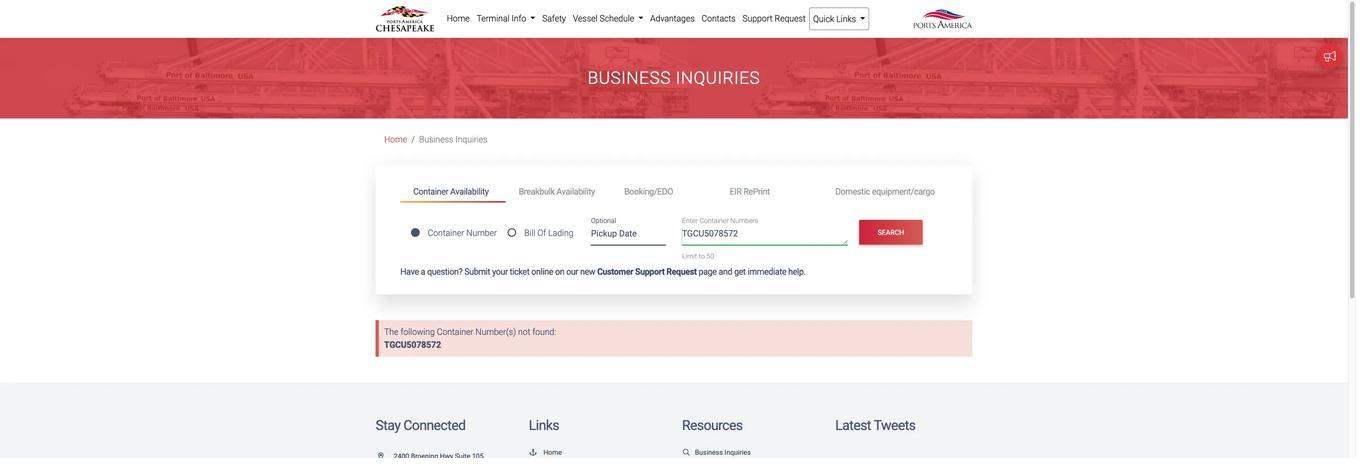 Task type: describe. For each thing, give the bounding box(es) containing it.
tgcu5078572
[[384, 340, 441, 350]]

customer support request link
[[597, 267, 697, 277]]

2 vertical spatial home link
[[529, 448, 562, 457]]

limit
[[682, 252, 697, 260]]

0 vertical spatial business inquiries
[[588, 68, 760, 88]]

support request
[[743, 13, 806, 23]]

terminal
[[477, 13, 510, 23]]

have
[[400, 267, 419, 277]]

enter
[[682, 216, 698, 225]]

50
[[707, 252, 714, 260]]

of
[[537, 228, 546, 238]]

the
[[384, 327, 399, 337]]

schedule
[[600, 13, 634, 23]]

container up container number
[[413, 186, 448, 196]]

vessel schedule link
[[570, 8, 647, 29]]

anchor image
[[529, 449, 537, 456]]

2 horizontal spatial home
[[544, 448, 562, 457]]

tweets
[[874, 417, 916, 434]]

domestic
[[835, 186, 870, 196]]

map marker alt image
[[378, 453, 392, 458]]

latest tweets
[[835, 417, 916, 434]]

eir
[[730, 186, 742, 196]]

latest
[[835, 417, 871, 434]]

vessel schedule
[[573, 13, 636, 23]]

availability for container availability
[[450, 186, 489, 196]]

eir reprint
[[730, 186, 770, 196]]

new
[[580, 267, 595, 277]]

container inside "the following container number(s) not found: tgcu5078572"
[[437, 327, 473, 337]]

number
[[466, 228, 497, 238]]

booking/edo
[[624, 186, 673, 196]]

terminal info
[[477, 13, 528, 23]]

2 vertical spatial business inquiries
[[695, 448, 751, 457]]

0 vertical spatial inquiries
[[676, 68, 760, 88]]

0 horizontal spatial business
[[419, 134, 453, 145]]

domestic equipment/cargo
[[835, 186, 935, 196]]

have a question? submit your ticket online on our new customer support request page and get immediate help.
[[400, 267, 806, 277]]

numbers
[[730, 216, 758, 225]]

business inquiries link
[[682, 448, 751, 457]]

and
[[719, 267, 732, 277]]

booking/edo link
[[611, 181, 717, 201]]

not
[[518, 327, 530, 337]]

ticket
[[510, 267, 530, 277]]

quick links link
[[809, 8, 869, 30]]

bill of lading
[[524, 228, 574, 238]]

limit to 50
[[682, 252, 714, 260]]

breakbulk availability
[[519, 186, 595, 196]]

eir reprint link
[[717, 181, 822, 201]]

breakbulk availability link
[[506, 181, 611, 201]]

domestic equipment/cargo link
[[822, 181, 948, 201]]

enter container numbers
[[682, 216, 758, 225]]



Task type: vqa. For each thing, say whether or not it's contained in the screenshot.
the Baltimore
no



Task type: locate. For each thing, give the bounding box(es) containing it.
vessel
[[573, 13, 598, 23]]

submit
[[464, 267, 490, 277]]

links up anchor image
[[529, 417, 559, 434]]

safety
[[542, 13, 566, 23]]

home
[[447, 13, 470, 23], [384, 134, 407, 145], [544, 448, 562, 457]]

support right the contacts
[[743, 13, 773, 23]]

on
[[555, 267, 564, 277]]

0 vertical spatial links
[[836, 14, 856, 24]]

reprint
[[744, 186, 770, 196]]

0 horizontal spatial availability
[[450, 186, 489, 196]]

optional
[[591, 217, 616, 225]]

business inquiries
[[588, 68, 760, 88], [419, 134, 488, 145], [695, 448, 751, 457]]

your
[[492, 267, 508, 277]]

request left quick
[[775, 13, 806, 23]]

immediate
[[748, 267, 787, 277]]

stay connected
[[376, 417, 466, 434]]

1 horizontal spatial home link
[[443, 8, 473, 29]]

1 vertical spatial support
[[635, 267, 665, 277]]

availability for breakbulk availability
[[557, 186, 595, 196]]

availability
[[450, 186, 489, 196], [557, 186, 595, 196]]

contacts link
[[698, 8, 739, 29]]

1 vertical spatial home link
[[384, 134, 407, 145]]

home link
[[443, 8, 473, 29], [384, 134, 407, 145], [529, 448, 562, 457]]

inquiries
[[676, 68, 760, 88], [455, 134, 488, 145], [725, 448, 751, 457]]

links
[[836, 14, 856, 24], [529, 417, 559, 434]]

to
[[699, 252, 705, 260]]

0 horizontal spatial links
[[529, 417, 559, 434]]

0 vertical spatial home
[[447, 13, 470, 23]]

0 horizontal spatial home link
[[384, 134, 407, 145]]

container left number
[[428, 228, 464, 238]]

support inside support request link
[[743, 13, 773, 23]]

get
[[734, 267, 746, 277]]

online
[[531, 267, 553, 277]]

breakbulk
[[519, 186, 555, 196]]

lading
[[548, 228, 574, 238]]

2 vertical spatial home
[[544, 448, 562, 457]]

safety link
[[539, 8, 570, 29]]

help.
[[788, 267, 806, 277]]

1 vertical spatial business inquiries
[[419, 134, 488, 145]]

1 vertical spatial links
[[529, 417, 559, 434]]

following
[[401, 327, 435, 337]]

container
[[413, 186, 448, 196], [700, 216, 729, 225], [428, 228, 464, 238], [437, 327, 473, 337]]

0 vertical spatial business
[[588, 68, 671, 88]]

advantages link
[[647, 8, 698, 29]]

container availability
[[413, 186, 489, 196]]

our
[[566, 267, 578, 277]]

customer
[[597, 267, 633, 277]]

Optional text field
[[591, 224, 666, 246]]

search
[[878, 228, 904, 236]]

1 availability from the left
[[450, 186, 489, 196]]

2 vertical spatial inquiries
[[725, 448, 751, 457]]

request down limit
[[667, 267, 697, 277]]

1 horizontal spatial home
[[447, 13, 470, 23]]

found:
[[533, 327, 556, 337]]

links right quick
[[836, 14, 856, 24]]

stay
[[376, 417, 400, 434]]

advantages
[[650, 13, 695, 23]]

resources
[[682, 417, 743, 434]]

container right following
[[437, 327, 473, 337]]

support request link
[[739, 8, 809, 29]]

1 horizontal spatial support
[[743, 13, 773, 23]]

the following container number(s) not found: tgcu5078572
[[384, 327, 556, 350]]

0 horizontal spatial home
[[384, 134, 407, 145]]

bill
[[524, 228, 535, 238]]

1 horizontal spatial business
[[588, 68, 671, 88]]

container number
[[428, 228, 497, 238]]

2 availability from the left
[[557, 186, 595, 196]]

number(s)
[[476, 327, 516, 337]]

search image
[[682, 449, 691, 456]]

equipment/cargo
[[872, 186, 935, 196]]

request
[[775, 13, 806, 23], [667, 267, 697, 277]]

1 horizontal spatial links
[[836, 14, 856, 24]]

availability right breakbulk
[[557, 186, 595, 196]]

0 horizontal spatial support
[[635, 267, 665, 277]]

page
[[699, 267, 717, 277]]

connected
[[403, 417, 466, 434]]

1 horizontal spatial availability
[[557, 186, 595, 196]]

0 vertical spatial request
[[775, 13, 806, 23]]

a
[[421, 267, 425, 277]]

2 horizontal spatial home link
[[529, 448, 562, 457]]

support right customer
[[635, 267, 665, 277]]

terminal info link
[[473, 8, 539, 29]]

Enter Container Numbers text field
[[682, 227, 848, 245]]

support
[[743, 13, 773, 23], [635, 267, 665, 277]]

container availability link
[[400, 181, 506, 203]]

1 horizontal spatial request
[[775, 13, 806, 23]]

2 vertical spatial business
[[695, 448, 723, 457]]

0 vertical spatial home link
[[443, 8, 473, 29]]

info
[[512, 13, 526, 23]]

quick
[[813, 14, 834, 24]]

question?
[[427, 267, 463, 277]]

0 vertical spatial support
[[743, 13, 773, 23]]

0 horizontal spatial request
[[667, 267, 697, 277]]

availability up container number
[[450, 186, 489, 196]]

business
[[588, 68, 671, 88], [419, 134, 453, 145], [695, 448, 723, 457]]

search button
[[859, 220, 923, 245]]

2 horizontal spatial business
[[695, 448, 723, 457]]

1 vertical spatial business
[[419, 134, 453, 145]]

contacts
[[702, 13, 736, 23]]

container right 'enter'
[[700, 216, 729, 225]]

quick links
[[813, 14, 858, 24]]

1 vertical spatial request
[[667, 267, 697, 277]]

1 vertical spatial home
[[384, 134, 407, 145]]

1 vertical spatial inquiries
[[455, 134, 488, 145]]



